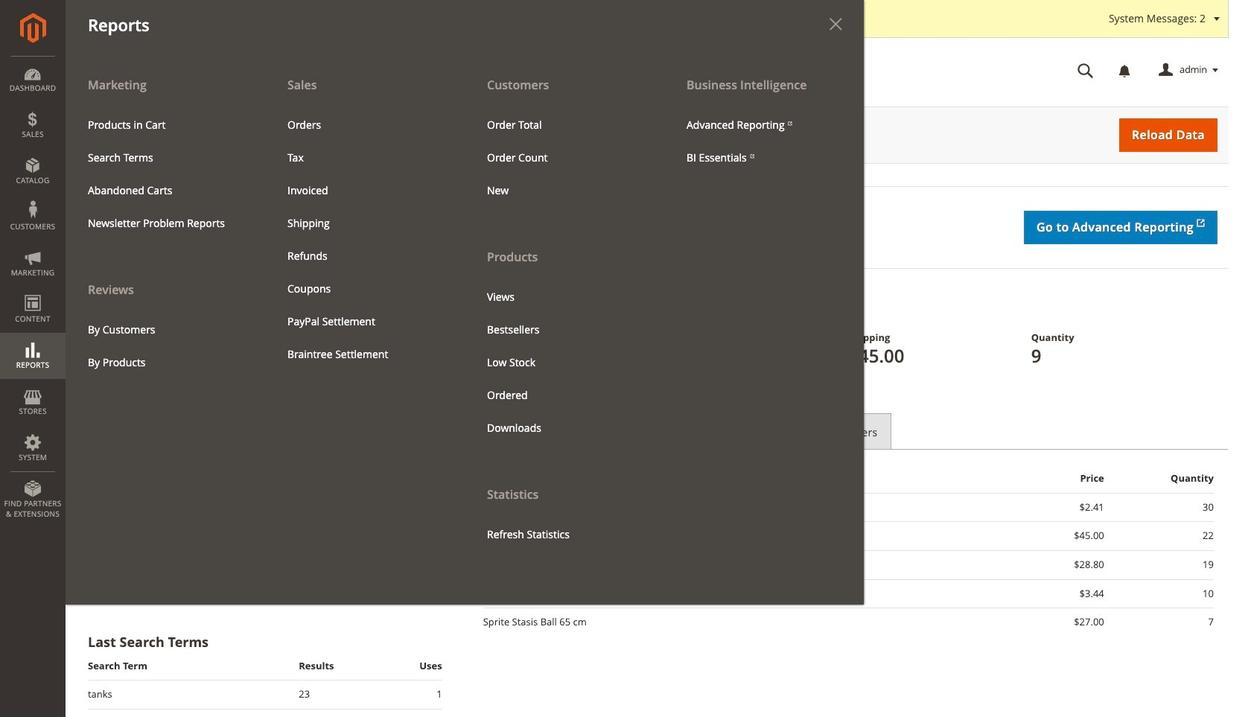 Task type: locate. For each thing, give the bounding box(es) containing it.
menu bar
[[0, 0, 864, 605]]

menu
[[66, 68, 864, 605], [66, 68, 265, 379], [465, 68, 665, 551], [77, 109, 254, 240], [276, 109, 454, 371], [476, 109, 653, 207], [676, 109, 853, 174], [476, 280, 653, 445], [77, 313, 254, 379]]

magento admin panel image
[[20, 13, 46, 43]]



Task type: vqa. For each thing, say whether or not it's contained in the screenshot.
Magento Admin Panel icon
yes



